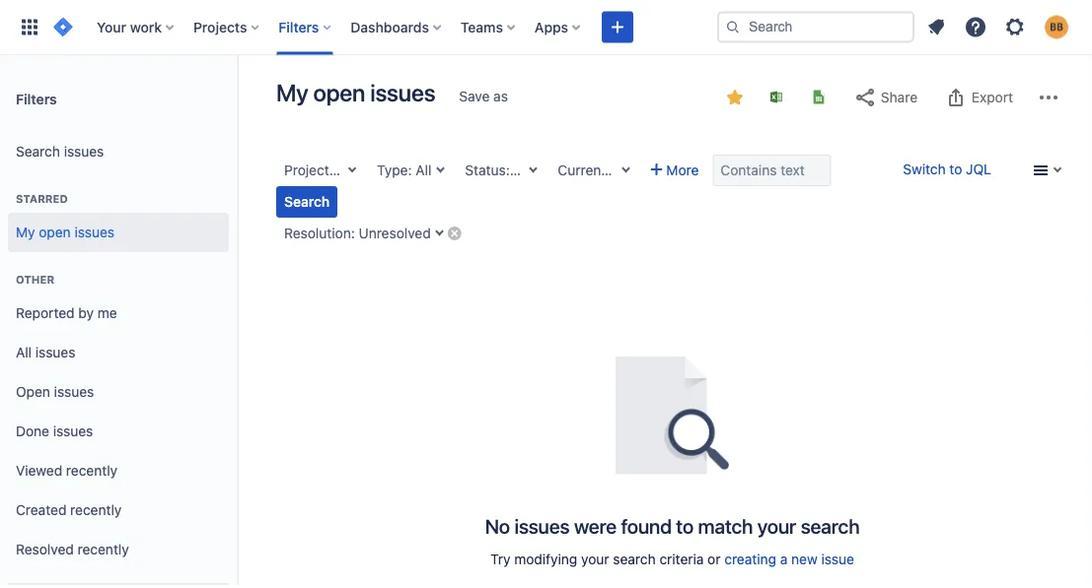 Task type: describe. For each thing, give the bounding box(es) containing it.
work
[[130, 19, 162, 35]]

export button
[[934, 82, 1023, 113]]

viewed recently
[[16, 463, 117, 480]]

primary element
[[12, 0, 717, 55]]

apps button
[[529, 11, 588, 43]]

your profile and settings image
[[1045, 15, 1068, 39]]

done
[[16, 424, 49, 440]]

reported
[[16, 305, 75, 322]]

created
[[16, 503, 66, 519]]

resolved
[[16, 542, 74, 558]]

open inside starred group
[[39, 225, 71, 241]]

dashboards
[[351, 19, 429, 35]]

apps
[[535, 19, 568, 35]]

switch
[[903, 161, 946, 178]]

help image
[[964, 15, 987, 39]]

0 vertical spatial to
[[949, 161, 962, 178]]

other
[[16, 274, 54, 287]]

Search issues using keywords text field
[[713, 155, 831, 186]]

projects button
[[187, 11, 267, 43]]

1 vertical spatial to
[[676, 515, 694, 538]]

issues for search issues
[[64, 144, 104, 160]]

resolution: unresolved
[[284, 225, 431, 242]]

current user button
[[550, 155, 640, 186]]

teams button
[[455, 11, 523, 43]]

status:
[[465, 162, 510, 179]]

recently for viewed recently
[[66, 463, 117, 480]]

current
[[558, 162, 606, 179]]

modifying
[[514, 552, 577, 568]]

resolved recently link
[[8, 531, 229, 570]]

all issues link
[[8, 333, 229, 373]]

try
[[490, 552, 511, 568]]

switch to jql
[[903, 161, 991, 178]]

starred
[[16, 193, 68, 206]]

issue
[[821, 552, 854, 568]]

created recently
[[16, 503, 122, 519]]

open in google sheets image
[[811, 89, 827, 105]]

share
[[881, 89, 917, 106]]

starred group
[[8, 172, 229, 258]]

1 horizontal spatial my
[[276, 79, 308, 107]]

issues inside my open issues link
[[74, 225, 115, 241]]

my open issues link
[[8, 213, 229, 253]]

save as
[[459, 88, 508, 105]]

all inside all issues link
[[16, 345, 32, 361]]

search button
[[276, 186, 338, 218]]

by
[[78, 305, 94, 322]]

search issues link
[[8, 132, 229, 172]]

project: all
[[284, 162, 353, 179]]

issues for no issues were found to match your search
[[514, 515, 570, 538]]

created recently link
[[8, 491, 229, 531]]

filters button
[[273, 11, 339, 43]]

search for search issues
[[16, 144, 60, 160]]

user
[[610, 162, 640, 179]]

0 vertical spatial open
[[313, 79, 365, 107]]

more button
[[643, 155, 707, 186]]

my open issues inside starred group
[[16, 225, 115, 241]]

dashboards button
[[345, 11, 449, 43]]

1 vertical spatial your
[[581, 552, 609, 568]]

open issues
[[16, 384, 94, 401]]

project:
[[284, 162, 333, 179]]

settings image
[[1003, 15, 1027, 39]]

banner containing your work
[[0, 0, 1092, 55]]

reported by me link
[[8, 294, 229, 333]]

issues for done issues
[[53, 424, 93, 440]]

all for status: all
[[514, 162, 529, 179]]



Task type: vqa. For each thing, say whether or not it's contained in the screenshot.
'TRANSITION' popup button at top
no



Task type: locate. For each thing, give the bounding box(es) containing it.
0 horizontal spatial your
[[581, 552, 609, 568]]

projects
[[193, 19, 247, 35]]

to left jql at the right top of the page
[[949, 161, 962, 178]]

viewed
[[16, 463, 62, 480]]

search down project: on the left of the page
[[284, 194, 330, 210]]

my open issues down starred at the left top of the page
[[16, 225, 115, 241]]

all
[[337, 162, 353, 179], [416, 162, 431, 179], [514, 162, 529, 179], [16, 345, 32, 361]]

resolved recently
[[16, 542, 129, 558]]

0 horizontal spatial filters
[[16, 91, 57, 107]]

issues up modifying
[[514, 515, 570, 538]]

your up a
[[757, 515, 796, 538]]

your work
[[97, 19, 162, 35]]

unresolved
[[359, 225, 431, 242]]

search image
[[725, 19, 741, 35]]

0 horizontal spatial search
[[613, 552, 656, 568]]

issues for all issues
[[35, 345, 75, 361]]

all issues
[[16, 345, 75, 361]]

recently for created recently
[[70, 503, 122, 519]]

your
[[757, 515, 796, 538], [581, 552, 609, 568]]

all right type:
[[416, 162, 431, 179]]

recently down created recently link
[[78, 542, 129, 558]]

1 vertical spatial search
[[284, 194, 330, 210]]

1 horizontal spatial your
[[757, 515, 796, 538]]

0 horizontal spatial my
[[16, 225, 35, 241]]

1 vertical spatial my open issues
[[16, 225, 115, 241]]

1 vertical spatial filters
[[16, 91, 57, 107]]

1 vertical spatial search
[[613, 552, 656, 568]]

0 vertical spatial filters
[[279, 19, 319, 35]]

open down primary element
[[313, 79, 365, 107]]

a
[[780, 552, 788, 568]]

1 horizontal spatial to
[[949, 161, 962, 178]]

open in microsoft excel image
[[768, 89, 784, 105]]

issues inside search issues link
[[64, 144, 104, 160]]

issues up starred at the left top of the page
[[64, 144, 104, 160]]

jql
[[966, 161, 991, 178]]

issues right open on the left bottom
[[54, 384, 94, 401]]

search up starred at the left top of the page
[[16, 144, 60, 160]]

search
[[801, 515, 860, 538], [613, 552, 656, 568]]

notifications image
[[924, 15, 948, 39]]

1 vertical spatial my
[[16, 225, 35, 241]]

all right project: on the left of the page
[[337, 162, 353, 179]]

teams
[[461, 19, 503, 35]]

search issues
[[16, 144, 104, 160]]

open issues link
[[8, 373, 229, 412]]

1 horizontal spatial search
[[801, 515, 860, 538]]

resolution:
[[284, 225, 355, 242]]

your work button
[[91, 11, 181, 43]]

0 vertical spatial search
[[16, 144, 60, 160]]

issues inside done issues link
[[53, 424, 93, 440]]

your
[[97, 19, 126, 35]]

done issues link
[[8, 412, 229, 452]]

to up the criteria
[[676, 515, 694, 538]]

create image
[[606, 15, 629, 39]]

your down were
[[581, 552, 609, 568]]

small image
[[727, 90, 743, 106]]

my open issues
[[276, 79, 435, 107], [16, 225, 115, 241]]

filters inside popup button
[[279, 19, 319, 35]]

0 horizontal spatial my open issues
[[16, 225, 115, 241]]

1 vertical spatial open
[[39, 225, 71, 241]]

issues up open issues
[[35, 345, 75, 361]]

my right sidebar navigation image
[[276, 79, 308, 107]]

switch to jql link
[[903, 161, 991, 178]]

all for type: all
[[416, 162, 431, 179]]

reported by me
[[16, 305, 117, 322]]

save as button
[[449, 81, 518, 112]]

issues inside the open issues link
[[54, 384, 94, 401]]

to
[[949, 161, 962, 178], [676, 515, 694, 538]]

issues down dashboards popup button
[[370, 79, 435, 107]]

search up the issue
[[801, 515, 860, 538]]

my down starred at the left top of the page
[[16, 225, 35, 241]]

type: all
[[377, 162, 431, 179]]

search inside button
[[284, 194, 330, 210]]

issues for open issues
[[54, 384, 94, 401]]

no issues were found to match your search
[[485, 515, 860, 538]]

creating a new issue link
[[724, 552, 854, 568]]

my open issues down primary element
[[276, 79, 435, 107]]

no
[[485, 515, 510, 538]]

filters up search issues
[[16, 91, 57, 107]]

0 vertical spatial your
[[757, 515, 796, 538]]

sidebar navigation image
[[215, 79, 258, 118]]

0 horizontal spatial to
[[676, 515, 694, 538]]

more
[[666, 162, 699, 179]]

issues inside all issues link
[[35, 345, 75, 361]]

0 horizontal spatial open
[[39, 225, 71, 241]]

issues
[[370, 79, 435, 107], [64, 144, 104, 160], [74, 225, 115, 241], [35, 345, 75, 361], [54, 384, 94, 401], [53, 424, 93, 440], [514, 515, 570, 538]]

1 vertical spatial recently
[[70, 503, 122, 519]]

banner
[[0, 0, 1092, 55]]

appswitcher icon image
[[18, 15, 41, 39]]

1 horizontal spatial my open issues
[[276, 79, 435, 107]]

export
[[972, 89, 1013, 106]]

me
[[97, 305, 117, 322]]

try modifying your search criteria or creating a new issue
[[490, 552, 854, 568]]

were
[[574, 515, 617, 538]]

other group
[[8, 253, 229, 586]]

remove criteria image
[[447, 225, 462, 241]]

search
[[16, 144, 60, 160], [284, 194, 330, 210]]

2 vertical spatial recently
[[78, 542, 129, 558]]

0 vertical spatial my open issues
[[276, 79, 435, 107]]

open
[[16, 384, 50, 401]]

issues up by
[[74, 225, 115, 241]]

1 horizontal spatial search
[[284, 194, 330, 210]]

recently up "created recently"
[[66, 463, 117, 480]]

filters right projects popup button
[[279, 19, 319, 35]]

all up open on the left bottom
[[16, 345, 32, 361]]

search for search
[[284, 194, 330, 210]]

current user
[[558, 162, 640, 179]]

creating
[[724, 552, 776, 568]]

recently
[[66, 463, 117, 480], [70, 503, 122, 519], [78, 542, 129, 558]]

all right status:
[[514, 162, 529, 179]]

issues up viewed recently
[[53, 424, 93, 440]]

match
[[698, 515, 753, 538]]

found
[[621, 515, 672, 538]]

recently for resolved recently
[[78, 542, 129, 558]]

1 horizontal spatial open
[[313, 79, 365, 107]]

0 horizontal spatial search
[[16, 144, 60, 160]]

viewed recently link
[[8, 452, 229, 491]]

0 vertical spatial my
[[276, 79, 308, 107]]

save
[[459, 88, 490, 105]]

status: all
[[465, 162, 529, 179]]

open down starred at the left top of the page
[[39, 225, 71, 241]]

search down the found
[[613, 552, 656, 568]]

Search field
[[717, 11, 914, 43]]

0 vertical spatial search
[[801, 515, 860, 538]]

1 horizontal spatial filters
[[279, 19, 319, 35]]

my inside starred group
[[16, 225, 35, 241]]

criteria
[[659, 552, 704, 568]]

as
[[493, 88, 508, 105]]

my
[[276, 79, 308, 107], [16, 225, 35, 241]]

filters
[[279, 19, 319, 35], [16, 91, 57, 107]]

share link
[[843, 82, 927, 113]]

jira software image
[[51, 15, 75, 39], [51, 15, 75, 39]]

recently down viewed recently link
[[70, 503, 122, 519]]

type:
[[377, 162, 412, 179]]

done issues
[[16, 424, 93, 440]]

new
[[791, 552, 818, 568]]

or
[[707, 552, 721, 568]]

0 vertical spatial recently
[[66, 463, 117, 480]]

open
[[313, 79, 365, 107], [39, 225, 71, 241]]

all for project: all
[[337, 162, 353, 179]]



